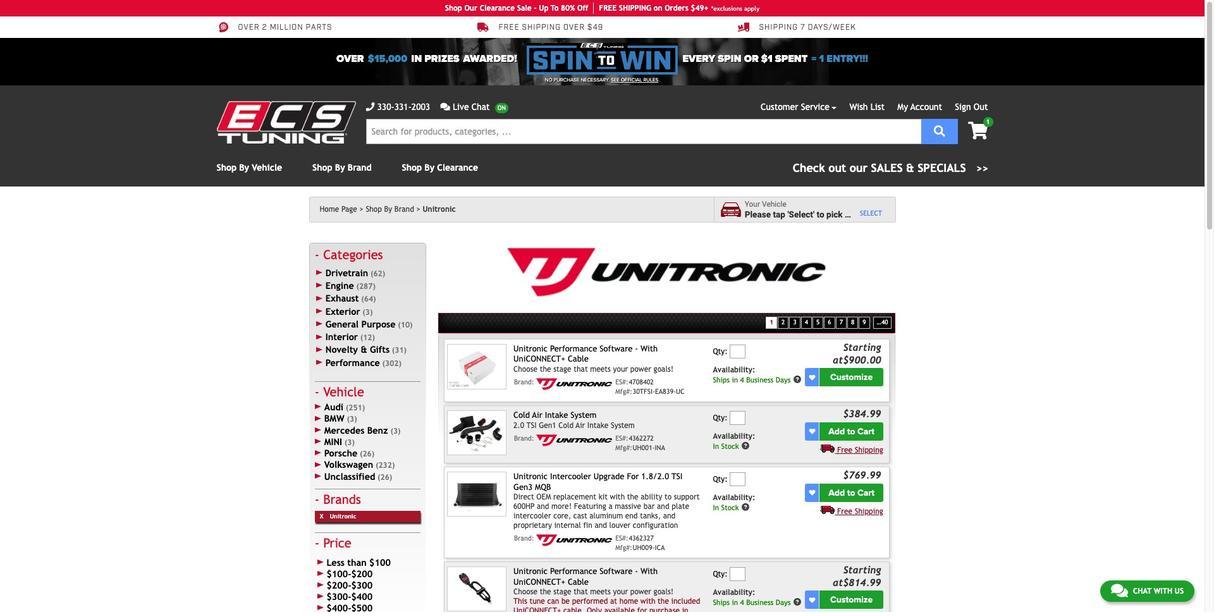Task type: locate. For each thing, give the bounding box(es) containing it.
stage for unitronic performance software - with uniconnect+ cable choose the stage that meets your power goals!
[[554, 365, 572, 374]]

drivetrain
[[326, 268, 368, 278]]

1 vertical spatial at
[[833, 577, 844, 588]]

your up home on the right bottom
[[613, 588, 628, 597]]

air up gen1
[[533, 411, 543, 420]]

2 cart from the top
[[858, 488, 875, 498]]

cart for $769.99
[[858, 488, 875, 498]]

customize link for $814.99
[[820, 591, 884, 610]]

1 down the out
[[987, 118, 991, 125]]

brand: up 2.0
[[514, 378, 535, 386]]

1 vertical spatial cable
[[568, 577, 589, 587]]

4 for $900.00
[[741, 375, 745, 384]]

1 vertical spatial business
[[747, 598, 774, 607]]

1 vertical spatial 4
[[741, 375, 745, 384]]

software inside unitronic performance software - with uniconnect+ cable choose the stage that meets your power goals!
[[600, 344, 633, 354]]

*exclusions
[[712, 5, 743, 12]]

qty:
[[713, 348, 728, 356], [713, 414, 728, 423], [713, 475, 728, 484], [713, 570, 728, 579]]

2 free shipping from the top
[[838, 507, 884, 516]]

stage inside "unitronic performance software - with uniconnect+ cable choose the stage that meets your power goals! this tune can be performed at home with the included uniconnect+ cable. only available for purchase i"
[[554, 588, 572, 597]]

business for $900.00
[[747, 375, 774, 384]]

cold up 2.0
[[514, 411, 530, 420]]

meets inside unitronic performance software - with uniconnect+ cable choose the stage that meets your power goals!
[[591, 365, 611, 374]]

in right plate on the right bottom of the page
[[713, 503, 719, 512]]

0 vertical spatial goals!
[[654, 365, 674, 374]]

1 brand: from the top
[[514, 378, 535, 386]]

0 horizontal spatial vehicle
[[252, 163, 282, 173]]

add down $384.99
[[829, 426, 845, 437]]

free shipping image
[[821, 444, 835, 453], [821, 505, 835, 514]]

2 customize from the top
[[831, 595, 873, 606]]

0 vertical spatial es#:
[[616, 378, 629, 386]]

mfg#: inside the es#: 4362272 mfg#: uh001-ina
[[616, 444, 633, 452]]

3 unitronic - corporate logo image from the top
[[537, 535, 613, 547]]

1 in from the top
[[713, 442, 719, 451]]

2 that from the top
[[574, 588, 588, 597]]

ships for $814.99
[[713, 598, 730, 607]]

shop by brand link for shop by vehicle
[[313, 163, 372, 173]]

es#4362272 - uh001-ina - cold air intake system - 2.0 tsi gen1 cold air intake system - unitronic - audi volkswagen image
[[448, 411, 507, 456]]

tsi right 2.0
[[527, 421, 537, 430]]

1 horizontal spatial air
[[576, 421, 585, 430]]

1 vertical spatial customize
[[831, 595, 873, 606]]

cart down $384.99
[[858, 426, 875, 437]]

0 vertical spatial over
[[238, 23, 260, 32]]

performance inside unitronic performance software - with uniconnect+ cable choose the stage that meets your power goals!
[[550, 344, 598, 354]]

0 vertical spatial free shipping
[[838, 446, 884, 455]]

categories drivetrain (62) engine (287) exhaust (64) exterior (3) general purpose (10) interior (12) novelty & gifts (31) performance (302)
[[323, 247, 413, 368]]

0 vertical spatial availability: in stock
[[713, 432, 756, 451]]

performance for unitronic performance software - with uniconnect+ cable choose the stage that meets your power goals! this tune can be performed at home with the included uniconnect+ cable. only available for purchase i
[[550, 567, 598, 577]]

mfg#: left uh009-
[[616, 544, 633, 552]]

unitronic performance software - with uniconnect+ cable link up performed
[[514, 567, 658, 587]]

1 vertical spatial purchase
[[650, 607, 680, 612]]

a up aluminum
[[609, 502, 613, 511]]

with inside unitronic performance software - with uniconnect+ cable choose the stage that meets your power goals!
[[641, 344, 658, 354]]

porsche
[[324, 448, 358, 459]]

1 software from the top
[[600, 344, 633, 354]]

mfg#: down 4708402
[[616, 388, 633, 395]]

1 vertical spatial starting
[[844, 565, 882, 576]]

cable inside "unitronic performance software - with uniconnect+ cable choose the stage that meets your power goals! this tune can be performed at home with the included uniconnect+ cable. only available for purchase i"
[[568, 577, 589, 587]]

5 link
[[813, 317, 824, 329]]

cable for unitronic performance software - with uniconnect+ cable choose the stage that meets your power goals! this tune can be performed at home with the included uniconnect+ cable. only available for purchase i
[[568, 577, 589, 587]]

1 starting at from the top
[[833, 342, 882, 365]]

1 vertical spatial days
[[776, 598, 791, 607]]

engine
[[326, 280, 354, 291]]

2 add from the top
[[829, 488, 845, 498]]

- inside unitronic performance software - with uniconnect+ cable choose the stage that meets your power goals!
[[635, 344, 639, 354]]

0 vertical spatial power
[[631, 365, 652, 374]]

shop by clearance link
[[402, 163, 478, 173]]

brand for shop by vehicle
[[348, 163, 372, 173]]

by right page on the left top
[[384, 205, 392, 214]]

2 vertical spatial uniconnect+
[[514, 607, 561, 612]]

fin
[[584, 521, 593, 530]]

0 vertical spatial with
[[610, 493, 625, 502]]

$769.99
[[844, 470, 882, 481]]

add to cart for $769.99
[[829, 488, 875, 498]]

goals! inside "unitronic performance software - with uniconnect+ cable choose the stage that meets your power goals! this tune can be performed at home with the included uniconnect+ cable. only available for purchase i"
[[654, 588, 674, 597]]

tsi inside unitronic intercooler upgrade for 1.8/2.0 tsi gen3 mqb direct oem replacement kit with the ability to support 600hp and more! featuring a massive bar and plate intercooler core, cast aluminum end tanks, and proprietary internal fin and louver configuration
[[672, 472, 683, 482]]

no purchase necessary. see official rules .
[[545, 77, 660, 83]]

2 stage from the top
[[554, 588, 572, 597]]

configuration
[[633, 521, 679, 530]]

1 vertical spatial choose
[[514, 588, 538, 597]]

with
[[610, 493, 625, 502], [1155, 587, 1173, 596], [641, 597, 656, 606]]

2 es#: from the top
[[616, 434, 629, 442]]

es#: 4362272 mfg#: uh001-ina
[[616, 434, 666, 452]]

wish list link
[[850, 102, 885, 112]]

3 availability: from the top
[[713, 493, 756, 502]]

at for $814.99
[[833, 577, 844, 588]]

0 horizontal spatial 1
[[770, 319, 774, 326]]

1 horizontal spatial 1
[[820, 53, 825, 65]]

2 availability: ships in 4 business days from the top
[[713, 588, 791, 607]]

availability: in stock for $384.99
[[713, 432, 756, 451]]

0 horizontal spatial intake
[[545, 411, 568, 420]]

2 add to cart button from the top
[[820, 484, 884, 502]]

stage
[[554, 365, 572, 374], [554, 588, 572, 597]]

tsi inside cold air intake system 2.0 tsi gen1 cold air intake system
[[527, 421, 537, 430]]

every
[[683, 53, 716, 65]]

availability: ships in 4 business days
[[713, 366, 791, 384], [713, 588, 791, 607]]

power up home on the right bottom
[[631, 588, 652, 597]]

power inside unitronic performance software - with uniconnect+ cable choose the stage that meets your power goals!
[[631, 365, 652, 374]]

your inside unitronic performance software - with uniconnect+ cable choose the stage that meets your power goals!
[[613, 365, 628, 374]]

to right the ability
[[665, 493, 672, 502]]

add to cart button for $769.99
[[820, 484, 884, 502]]

2 uniconnect+ from the top
[[514, 577, 566, 587]]

software up 4708402
[[600, 344, 633, 354]]

1 vertical spatial tsi
[[672, 472, 683, 482]]

for inside unitronic intercooler upgrade for 1.8/2.0 tsi gen3 mqb direct oem replacement kit with the ability to support 600hp and more! featuring a massive bar and plate intercooler core, cast aluminum end tanks, and proprietary internal fin and louver configuration
[[627, 472, 639, 482]]

spin
[[718, 53, 742, 65]]

2 ships from the top
[[713, 598, 730, 607]]

0 horizontal spatial 1 link
[[766, 317, 778, 329]]

(3) down (64)
[[363, 308, 373, 317]]

2 link
[[778, 317, 789, 329]]

1 unitronic performance software - with uniconnect+ cable link from the top
[[514, 344, 658, 364]]

2 business from the top
[[747, 598, 774, 607]]

es#: left 4362272
[[616, 434, 629, 442]]

goals! inside unitronic performance software - with uniconnect+ cable choose the stage that meets your power goals!
[[654, 365, 674, 374]]

home page link
[[320, 205, 364, 214]]

over 2 million parts
[[238, 23, 332, 32]]

2 with from the top
[[641, 567, 658, 577]]

choose for unitronic performance software - with uniconnect+ cable choose the stage that meets your power goals! this tune can be performed at home with the included uniconnect+ cable. only available for purchase i
[[514, 588, 538, 597]]

1 link
[[959, 117, 994, 141], [766, 317, 778, 329]]

qty: for system
[[713, 414, 728, 423]]

es#: for $769.99
[[616, 535, 629, 542]]

add
[[829, 426, 845, 437], [829, 488, 845, 498]]

clearance right our
[[480, 4, 515, 13]]

unitronic - corporate logo image
[[537, 378, 613, 390], [537, 434, 613, 446], [537, 535, 613, 547]]

0 vertical spatial customize link
[[820, 368, 884, 387]]

0 vertical spatial (26)
[[360, 450, 375, 459]]

system down unitronic performance software - with uniconnect+ cable choose the stage that meets your power goals!
[[571, 411, 597, 420]]

ping
[[635, 4, 652, 13]]

2 availability: from the top
[[713, 432, 756, 441]]

1 vertical spatial shop by brand
[[366, 205, 414, 214]]

5
[[817, 319, 820, 326]]

2 vertical spatial unitronic - corporate logo image
[[537, 535, 613, 547]]

3 brand: from the top
[[514, 535, 535, 542]]

less than $100 link
[[315, 557, 421, 569]]

add to cart button
[[820, 423, 884, 441], [820, 484, 884, 502]]

1 vertical spatial vehicle
[[762, 200, 787, 209]]

$300-
[[327, 592, 351, 602]]

1 vertical spatial clearance
[[437, 163, 478, 173]]

out
[[974, 102, 989, 112]]

1 link down the "sign out"
[[959, 117, 994, 141]]

1 availability: in stock from the top
[[713, 432, 756, 451]]

cable inside unitronic performance software - with uniconnect+ cable choose the stage that meets your power goals!
[[568, 355, 589, 364]]

1 power from the top
[[631, 365, 652, 374]]

clearance for our
[[480, 4, 515, 13]]

availability: for -
[[713, 366, 756, 374]]

0 horizontal spatial a
[[609, 502, 613, 511]]

2 qty: from the top
[[713, 414, 728, 423]]

- for unitronic performance software - with uniconnect+ cable choose the stage that meets your power goals!
[[635, 344, 639, 354]]

1 customize link from the top
[[820, 368, 884, 387]]

0 vertical spatial cable
[[568, 355, 589, 364]]

0 vertical spatial customize
[[831, 372, 873, 383]]

(26) up volkswagen
[[360, 450, 375, 459]]

massive
[[615, 502, 642, 511]]

2 cable from the top
[[568, 577, 589, 587]]

shipping down $769.99
[[855, 507, 884, 516]]

1 vertical spatial mfg#:
[[616, 444, 633, 452]]

1 qty: from the top
[[713, 348, 728, 356]]

0 vertical spatial mfg#:
[[616, 388, 633, 395]]

1 with from the top
[[641, 344, 658, 354]]

3 add to wish list image from the top
[[810, 597, 816, 604]]

$200
[[351, 569, 373, 580]]

your for unitronic performance software - with uniconnect+ cable choose the stage that meets your power goals!
[[613, 365, 628, 374]]

starting up $814.99
[[844, 565, 882, 576]]

0 horizontal spatial chat
[[472, 102, 490, 112]]

1 add to wish list image from the top
[[810, 374, 816, 381]]

1 vertical spatial free
[[838, 446, 853, 455]]

2 vertical spatial in
[[732, 598, 738, 607]]

choose inside "unitronic performance software - with uniconnect+ cable choose the stage that meets your power goals! this tune can be performed at home with the included uniconnect+ cable. only available for purchase i"
[[514, 588, 538, 597]]

uniconnect+ up tune at the bottom
[[514, 577, 566, 587]]

with right home on the right bottom
[[641, 597, 656, 606]]

1 vertical spatial shipping
[[855, 446, 884, 455]]

purchase
[[554, 77, 580, 83], [650, 607, 680, 612]]

$100
[[370, 557, 391, 568]]

2 left million
[[262, 23, 268, 32]]

stage inside unitronic performance software - with uniconnect+ cable choose the stage that meets your power goals!
[[554, 365, 572, 374]]

shop by clearance
[[402, 163, 478, 173]]

0 vertical spatial cart
[[858, 426, 875, 437]]

2 software from the top
[[600, 567, 633, 577]]

2 vertical spatial shipping
[[855, 507, 884, 516]]

software up home on the right bottom
[[600, 567, 633, 577]]

es#: 4362327 mfg#: uh009-ica
[[616, 535, 665, 552]]

availability: ships in 4 business days for $814.99
[[713, 588, 791, 607]]

vehicle up audi
[[323, 385, 364, 399]]

brand: down 2.0
[[514, 434, 535, 442]]

internal
[[555, 521, 581, 530]]

2 in from the top
[[713, 503, 719, 512]]

4362327
[[629, 535, 654, 542]]

1 customize from the top
[[831, 372, 873, 383]]

your inside "unitronic performance software - with uniconnect+ cable choose the stage that meets your power goals! this tune can be performed at home with the included uniconnect+ cable. only available for purchase i"
[[613, 588, 628, 597]]

add to cart button down $384.99
[[820, 423, 884, 441]]

shipping up $769.99
[[855, 446, 884, 455]]

None text field
[[730, 345, 746, 359], [730, 412, 746, 425], [730, 473, 746, 487], [730, 345, 746, 359], [730, 412, 746, 425], [730, 473, 746, 487]]

that up performed
[[574, 588, 588, 597]]

with inside unitronic intercooler upgrade for 1.8/2.0 tsi gen3 mqb direct oem replacement kit with the ability to support 600hp and more! featuring a massive bar and plate intercooler core, cast aluminum end tanks, and proprietary internal fin and louver configuration
[[610, 493, 625, 502]]

0 horizontal spatial with
[[610, 493, 625, 502]]

$300-$400 link
[[315, 592, 421, 603]]

in right ina
[[713, 442, 719, 451]]

1 stock from the top
[[722, 442, 739, 451]]

2 days from the top
[[776, 598, 791, 607]]

vehicle down ecs tuning image on the left of the page
[[252, 163, 282, 173]]

replacement
[[554, 493, 597, 502]]

off
[[578, 4, 589, 13]]

1 es#: from the top
[[616, 378, 629, 386]]

1 unitronic - corporate logo image from the top
[[537, 378, 613, 390]]

unitronic - corporate logo image down cold air intake system 2.0 tsi gen1 cold air intake system
[[537, 434, 613, 446]]

1 cart from the top
[[858, 426, 875, 437]]

1 that from the top
[[574, 365, 588, 374]]

1 meets from the top
[[591, 365, 611, 374]]

0 horizontal spatial purchase
[[554, 77, 580, 83]]

0 vertical spatial air
[[533, 411, 543, 420]]

shipping up every spin or $1 spent = 1 entry!!! at the right top of page
[[760, 23, 799, 32]]

2 goals! from the top
[[654, 588, 674, 597]]

shipping for $384.99
[[855, 446, 884, 455]]

with right 'kit'
[[610, 493, 625, 502]]

0 vertical spatial stage
[[554, 365, 572, 374]]

1 vertical spatial ships
[[713, 598, 730, 607]]

unitronic for unitronic intercooler upgrade for 1.8/2.0 tsi gen3 mqb direct oem replacement kit with the ability to support 600hp and more! featuring a massive bar and plate intercooler core, cast aluminum end tanks, and proprietary internal fin and louver configuration
[[514, 472, 548, 482]]

2 vertical spatial vehicle
[[323, 385, 364, 399]]

availability: in stock for $769.99
[[713, 493, 756, 512]]

live chat link
[[441, 101, 509, 114]]

2 availability: in stock from the top
[[713, 493, 756, 512]]

select link
[[860, 209, 883, 218]]

unitronic performance software - with uniconnect+ cable link up 4708402
[[514, 344, 658, 364]]

the inside unitronic intercooler upgrade for 1.8/2.0 tsi gen3 mqb direct oem replacement kit with the ability to support 600hp and more! featuring a massive bar and plate intercooler core, cast aluminum end tanks, and proprietary internal fin and louver configuration
[[628, 493, 639, 502]]

shop by brand link up home page link
[[313, 163, 372, 173]]

1 free shipping from the top
[[838, 446, 884, 455]]

over for over 2 million parts
[[238, 23, 260, 32]]

unitronic - corporate logo image down internal
[[537, 535, 613, 547]]

unitronic inside "unitronic performance software - with uniconnect+ cable choose the stage that meets your power goals! this tune can be performed at home with the included uniconnect+ cable. only available for purchase i"
[[514, 567, 548, 577]]

3 es#: from the top
[[616, 535, 629, 542]]

0 vertical spatial a
[[845, 209, 850, 219]]

that up cold air intake system 2.0 tsi gen1 cold air intake system
[[574, 365, 588, 374]]

2 stock from the top
[[722, 503, 739, 512]]

600hp
[[514, 502, 535, 511]]

be
[[562, 597, 570, 606]]

meets for unitronic performance software - with uniconnect+ cable choose the stage that meets your power goals! this tune can be performed at home with the included uniconnect+ cable. only available for purchase i
[[591, 588, 611, 597]]

unitronic inside brands x unitronic
[[330, 513, 356, 520]]

starting at for $900.00
[[833, 342, 882, 365]]

vehicle inside vehicle audi (251) bmw (3) mercedes benz (3) mini (3) porsche (26) volkswagen (232) unclassified (26)
[[323, 385, 364, 399]]

1 stage from the top
[[554, 365, 572, 374]]

with down uh009-
[[641, 567, 658, 577]]

our
[[465, 4, 478, 13]]

your
[[745, 200, 761, 209]]

0 vertical spatial system
[[571, 411, 597, 420]]

1 horizontal spatial a
[[845, 209, 850, 219]]

intake up gen1
[[545, 411, 568, 420]]

0 vertical spatial with
[[641, 344, 658, 354]]

tsi for $384.99
[[527, 421, 537, 430]]

add to wish list image
[[810, 374, 816, 381], [810, 429, 816, 435], [810, 597, 816, 604]]

1 vertical spatial your
[[613, 588, 628, 597]]

unitronic inside unitronic intercooler upgrade for 1.8/2.0 tsi gen3 mqb direct oem replacement kit with the ability to support 600hp and more! featuring a massive bar and plate intercooler core, cast aluminum end tanks, and proprietary internal fin and louver configuration
[[514, 472, 548, 482]]

my
[[898, 102, 909, 112]]

can
[[548, 597, 560, 606]]

mfg#: inside es#: 4708402 mfg#: 30tfsi-ea839-uc
[[616, 388, 633, 395]]

- down uh009-
[[635, 567, 639, 577]]

mfg#: inside es#: 4362327 mfg#: uh009-ica
[[616, 544, 633, 552]]

or
[[745, 53, 759, 65]]

(12)
[[360, 334, 375, 342]]

starting at for $814.99
[[833, 565, 882, 588]]

cold air intake system 2.0 tsi gen1 cold air intake system
[[514, 411, 635, 430]]

- inside "unitronic performance software - with uniconnect+ cable choose the stage that meets your power goals! this tune can be performed at home with the included uniconnect+ cable. only available for purchase i"
[[635, 567, 639, 577]]

shop by brand link right page on the left top
[[366, 205, 421, 214]]

system up 4362272
[[611, 421, 635, 430]]

with for unitronic performance software - with uniconnect+ cable choose the stage that meets your power goals! this tune can be performed at home with the included uniconnect+ cable. only available for purchase i
[[641, 567, 658, 577]]

$49
[[588, 23, 604, 32]]

es#4362327 - uh009-ica - unitronic intercooler upgrade for 1.8/2.0 tsi gen3 mqb - direct oem replacement kit with the ability to support 600hp and more! featuring a massive bar and plate intercooler core, cast aluminum end tanks, and proprietary internal fin and louver configuration - unitronic - audi volkswagen image
[[448, 472, 507, 517]]

0 horizontal spatial brand
[[348, 163, 372, 173]]

1 vertical spatial es#:
[[616, 434, 629, 442]]

1 starting from the top
[[844, 342, 882, 353]]

None text field
[[730, 568, 746, 582]]

3 qty: from the top
[[713, 475, 728, 484]]

es#: inside the es#: 4362272 mfg#: uh001-ina
[[616, 434, 629, 442]]

mfg#: left uh001-
[[616, 444, 633, 452]]

customize down $900.00
[[831, 372, 873, 383]]

benz
[[367, 425, 388, 436]]

1 horizontal spatial intake
[[588, 421, 609, 430]]

1 vertical spatial brand
[[395, 205, 414, 214]]

that for unitronic performance software - with uniconnect+ cable choose the stage that meets your power goals!
[[574, 365, 588, 374]]

with inside "unitronic performance software - with uniconnect+ cable choose the stage that meets your power goals! this tune can be performed at home with the included uniconnect+ cable. only available for purchase i"
[[641, 567, 658, 577]]

chat
[[472, 102, 490, 112], [1134, 587, 1152, 596]]

0 vertical spatial add to cart
[[829, 426, 875, 437]]

customize link down $814.99
[[820, 591, 884, 610]]

2 add to cart from the top
[[829, 488, 875, 498]]

1 availability: ships in 4 business days from the top
[[713, 366, 791, 384]]

software for unitronic performance software - with uniconnect+ cable choose the stage that meets your power goals!
[[600, 344, 633, 354]]

1 cable from the top
[[568, 355, 589, 364]]

power inside "unitronic performance software - with uniconnect+ cable choose the stage that meets your power goals! this tune can be performed at home with the included uniconnect+ cable. only available for purchase i"
[[631, 588, 652, 597]]

sign out
[[956, 102, 989, 112]]

and down oem
[[537, 502, 549, 511]]

shipping inside shipping 7 days/week link
[[760, 23, 799, 32]]

2 brand: from the top
[[514, 434, 535, 442]]

rules
[[644, 77, 659, 83]]

1 vertical spatial add to cart button
[[820, 484, 884, 502]]

0 vertical spatial at
[[833, 354, 844, 365]]

0 vertical spatial business
[[747, 375, 774, 384]]

unitronic performance software - with uniconnect+ cable link for $814.99
[[514, 567, 658, 587]]

days/week
[[808, 23, 857, 32]]

$100-
[[327, 569, 351, 580]]

add to cart for $384.99
[[829, 426, 875, 437]]

uh001-
[[633, 444, 655, 452]]

in
[[411, 53, 422, 65], [732, 375, 738, 384], [732, 598, 738, 607]]

1 ships from the top
[[713, 375, 730, 384]]

1 add to cart from the top
[[829, 426, 875, 437]]

1 horizontal spatial purchase
[[650, 607, 680, 612]]

0 vertical spatial 2
[[262, 23, 268, 32]]

1 add to cart button from the top
[[820, 423, 884, 441]]

purchase down included
[[650, 607, 680, 612]]

add to cart down $384.99
[[829, 426, 875, 437]]

the
[[540, 365, 551, 374], [628, 493, 639, 502], [540, 588, 551, 597], [658, 597, 669, 606]]

that inside "unitronic performance software - with uniconnect+ cable choose the stage that meets your power goals! this tune can be performed at home with the included uniconnect+ cable. only available for purchase i"
[[574, 588, 588, 597]]

power up 4708402
[[631, 365, 652, 374]]

unitronic - corporate logo image down unitronic performance software - with uniconnect+ cable choose the stage that meets your power goals!
[[537, 378, 613, 390]]

2 choose from the top
[[514, 588, 538, 597]]

1 vertical spatial with
[[641, 567, 658, 577]]

on
[[654, 4, 663, 13]]

1 uniconnect+ from the top
[[514, 355, 566, 364]]

for inside "unitronic performance software - with uniconnect+ cable choose the stage that meets your power goals! this tune can be performed at home with the included uniconnect+ cable. only available for purchase i"
[[638, 607, 647, 612]]

2 vertical spatial es#:
[[616, 535, 629, 542]]

the left included
[[658, 597, 669, 606]]

1 add from the top
[[829, 426, 845, 437]]

stage up "be" at the left of page
[[554, 588, 572, 597]]

interior
[[326, 332, 358, 342]]

0 vertical spatial shop by brand
[[313, 163, 372, 173]]

1 horizontal spatial over
[[337, 53, 364, 65]]

7
[[801, 23, 806, 32], [840, 319, 843, 326]]

the up cold air intake system link
[[540, 365, 551, 374]]

choose inside unitronic performance software - with uniconnect+ cable choose the stage that meets your power goals!
[[514, 365, 538, 374]]

7 left days/week
[[801, 23, 806, 32]]

tap
[[773, 209, 786, 219]]

in for $769.99
[[713, 503, 719, 512]]

uniconnect+ inside unitronic performance software - with uniconnect+ cable choose the stage that meets your power goals!
[[514, 355, 566, 364]]

uh009-
[[633, 544, 655, 552]]

only
[[587, 607, 602, 612]]

7 left 8
[[840, 319, 843, 326]]

meets inside "unitronic performance software - with uniconnect+ cable choose the stage that meets your power goals! this tune can be performed at home with the included uniconnect+ cable. only available for purchase i"
[[591, 588, 611, 597]]

1 vertical spatial stock
[[722, 503, 739, 512]]

to left pick
[[817, 209, 825, 219]]

2
[[262, 23, 268, 32], [782, 319, 785, 326]]

performance inside "unitronic performance software - with uniconnect+ cable choose the stage that meets your power goals! this tune can be performed at home with the included uniconnect+ cable. only available for purchase i"
[[550, 567, 598, 577]]

2 vertical spatial with
[[641, 597, 656, 606]]

goals! up es#: 4708402 mfg#: 30tfsi-ea839-uc
[[654, 365, 674, 374]]

1 availability: from the top
[[713, 366, 756, 374]]

0 vertical spatial free shipping image
[[821, 444, 835, 453]]

to down $384.99
[[848, 426, 856, 437]]

clearance down live
[[437, 163, 478, 173]]

1 vertical spatial availability: in stock
[[713, 493, 756, 512]]

1 vertical spatial free shipping
[[838, 507, 884, 516]]

0 vertical spatial that
[[574, 365, 588, 374]]

0 horizontal spatial &
[[361, 345, 367, 355]]

1 vertical spatial 7
[[840, 319, 843, 326]]

add to cart down $769.99
[[829, 488, 875, 498]]

1 vertical spatial shop by brand link
[[366, 205, 421, 214]]

exterior
[[326, 306, 360, 317]]

0 vertical spatial shipping
[[760, 23, 799, 32]]

days for $900.00
[[776, 375, 791, 384]]

cable up cold air intake system link
[[568, 355, 589, 364]]

2 free shipping image from the top
[[821, 505, 835, 514]]

that for unitronic performance software - with uniconnect+ cable choose the stage that meets your power goals! this tune can be performed at home with the included uniconnect+ cable. only available for purchase i
[[574, 588, 588, 597]]

1 vertical spatial 1 link
[[766, 317, 778, 329]]

brand: for $769.99
[[514, 535, 535, 542]]

stage for unitronic performance software - with uniconnect+ cable choose the stage that meets your power goals! this tune can be performed at home with the included uniconnect+ cable. only available for purchase i
[[554, 588, 572, 597]]

cable for unitronic performance software - with uniconnect+ cable choose the stage that meets your power goals!
[[568, 355, 589, 364]]

brand down 'shop by clearance'
[[395, 205, 414, 214]]

add to wish list image
[[810, 490, 816, 496]]

mfg#:
[[616, 388, 633, 395], [616, 444, 633, 452], [616, 544, 633, 552]]

0 vertical spatial cold
[[514, 411, 530, 420]]

1 free shipping image from the top
[[821, 444, 835, 453]]

2 vertical spatial performance
[[550, 567, 598, 577]]

cable
[[568, 355, 589, 364], [568, 577, 589, 587]]

2 starting from the top
[[844, 565, 882, 576]]

a right pick
[[845, 209, 850, 219]]

comments image
[[1112, 583, 1129, 599]]

cold down cold air intake system link
[[559, 421, 574, 430]]

over
[[238, 23, 260, 32], [337, 53, 364, 65]]

2 meets from the top
[[591, 588, 611, 597]]

free down shop our clearance sale - up to 80% off on the left of the page
[[499, 23, 520, 32]]

stock for $769.99
[[722, 503, 739, 512]]

2 vertical spatial at
[[611, 597, 618, 606]]

that inside unitronic performance software - with uniconnect+ cable choose the stage that meets your power goals!
[[574, 365, 588, 374]]

add to cart button down $769.99
[[820, 484, 884, 502]]

choose up cold air intake system link
[[514, 365, 538, 374]]

free for $769.99
[[838, 507, 853, 516]]

1 vertical spatial customize link
[[820, 591, 884, 610]]

intake down cold air intake system link
[[588, 421, 609, 430]]

add right add to wish list icon
[[829, 488, 845, 498]]

1 vertical spatial meets
[[591, 588, 611, 597]]

30tfsi-
[[633, 388, 655, 395]]

1 your from the top
[[613, 365, 628, 374]]

2 mfg#: from the top
[[616, 444, 633, 452]]

air down cold air intake system link
[[576, 421, 585, 430]]

330-
[[377, 102, 395, 112]]

available
[[605, 607, 635, 612]]

to inside 'your vehicle please tap 'select' to pick a vehicle'
[[817, 209, 825, 219]]

this
[[514, 597, 528, 606]]

- up 4708402
[[635, 344, 639, 354]]

chat right live
[[472, 102, 490, 112]]

with inside "unitronic performance software - with uniconnect+ cable choose the stage that meets your power goals! this tune can be performed at home with the included uniconnect+ cable. only available for purchase i"
[[641, 597, 656, 606]]

intake
[[545, 411, 568, 420], [588, 421, 609, 430]]

with left us at the bottom of the page
[[1155, 587, 1173, 596]]

mfg#: for $384.99
[[616, 444, 633, 452]]

by down ecs tuning image on the left of the page
[[239, 163, 249, 173]]

1 vertical spatial system
[[611, 421, 635, 430]]

1 horizontal spatial 7
[[840, 319, 843, 326]]

shop by brand link for home page
[[366, 205, 421, 214]]

add to cart button for $384.99
[[820, 423, 884, 441]]

2 power from the top
[[631, 588, 652, 597]]

tune
[[530, 597, 545, 606]]

free shipping image for $384.99
[[821, 444, 835, 453]]

1 choose from the top
[[514, 365, 538, 374]]

uniconnect+ down tune at the bottom
[[514, 607, 561, 612]]

brand for home page
[[395, 205, 414, 214]]

brand up page on the left top
[[348, 163, 372, 173]]

1 days from the top
[[776, 375, 791, 384]]

and down plate on the right bottom of the page
[[664, 512, 676, 521]]

2.0
[[514, 421, 525, 430]]

brand:
[[514, 378, 535, 386], [514, 434, 535, 442], [514, 535, 535, 542]]

2 unitronic - corporate logo image from the top
[[537, 434, 613, 446]]

choose up this
[[514, 588, 538, 597]]

question sign image
[[794, 375, 802, 384], [742, 442, 751, 450], [742, 503, 751, 512], [794, 598, 802, 607]]

unitronic - corporate logo image for $769.99
[[537, 535, 613, 547]]

unitronic for unitronic performance software - with uniconnect+ cable choose the stage that meets your power goals!
[[514, 344, 548, 354]]

price
[[323, 536, 352, 550]]

es#: inside es#: 4362327 mfg#: uh009-ica
[[616, 535, 629, 542]]

1 horizontal spatial clearance
[[480, 4, 515, 13]]

2 starting at from the top
[[833, 565, 882, 588]]

meets up cold air intake system 2.0 tsi gen1 cold air intake system
[[591, 365, 611, 374]]

add to wish list image for $814.99
[[810, 597, 816, 604]]

1 business from the top
[[747, 375, 774, 384]]

power for unitronic performance software - with uniconnect+ cable choose the stage that meets your power goals!
[[631, 365, 652, 374]]

customize for $900.00
[[831, 372, 873, 383]]

stage up cold air intake system link
[[554, 365, 572, 374]]

(31)
[[392, 346, 407, 355]]

1 mfg#: from the top
[[616, 388, 633, 395]]

intercooler
[[550, 472, 591, 482]]

0 vertical spatial chat
[[472, 102, 490, 112]]

es#: inside es#: 4708402 mfg#: 30tfsi-ea839-uc
[[616, 378, 629, 386]]

meets up performed
[[591, 588, 611, 597]]

ships for $900.00
[[713, 375, 730, 384]]

unitronic inside unitronic performance software - with uniconnect+ cable choose the stage that meets your power goals!
[[514, 344, 548, 354]]

2 unitronic performance software - with uniconnect+ cable link from the top
[[514, 567, 658, 587]]

0 horizontal spatial over
[[238, 23, 260, 32]]

for left 1.8/2.0
[[627, 472, 639, 482]]

- for unitronic performance software - with uniconnect+ cable choose the stage that meets your power goals! this tune can be performed at home with the included uniconnect+ cable. only available for purchase i
[[635, 567, 639, 577]]

1 link left 2 link
[[766, 317, 778, 329]]

1 goals! from the top
[[654, 365, 674, 374]]

your for unitronic performance software - with uniconnect+ cable choose the stage that meets your power goals! this tune can be performed at home with the included uniconnect+ cable. only available for purchase i
[[613, 588, 628, 597]]

chat right comments icon
[[1134, 587, 1152, 596]]

0 vertical spatial days
[[776, 375, 791, 384]]

3 mfg#: from the top
[[616, 544, 633, 552]]

0 vertical spatial 4
[[805, 319, 809, 326]]

for down home on the right bottom
[[638, 607, 647, 612]]

ecs tuning 'spin to win' contest logo image
[[527, 43, 678, 75]]

1 vertical spatial over
[[337, 53, 364, 65]]

free down $769.99
[[838, 507, 853, 516]]

0 vertical spatial add to cart button
[[820, 423, 884, 441]]

0 vertical spatial for
[[627, 472, 639, 482]]

by down 2003
[[425, 163, 435, 173]]

es#: left 4708402
[[616, 378, 629, 386]]

2 vertical spatial 4
[[741, 598, 745, 607]]

software inside "unitronic performance software - with uniconnect+ cable choose the stage that meets your power goals! this tune can be performed at home with the included uniconnect+ cable. only available for purchase i"
[[600, 567, 633, 577]]

2 customize link from the top
[[820, 591, 884, 610]]

please
[[745, 209, 771, 219]]

0 horizontal spatial 2
[[262, 23, 268, 32]]

ships
[[713, 375, 730, 384], [713, 598, 730, 607]]

add for $384.99
[[829, 426, 845, 437]]

2 your from the top
[[613, 588, 628, 597]]

free up $769.99
[[838, 446, 853, 455]]



Task type: vqa. For each thing, say whether or not it's contained in the screenshot.
Quattro to the middle
no



Task type: describe. For each thing, give the bounding box(es) containing it.
shop by brand for home page
[[366, 205, 414, 214]]

0 horizontal spatial air
[[533, 411, 543, 420]]

less
[[327, 557, 345, 568]]

(3) right benz
[[391, 427, 401, 436]]

availability: ships in 4 business days for $900.00
[[713, 366, 791, 384]]

unitronic for unitronic performance software - with uniconnect+ cable choose the stage that meets your power goals! this tune can be performed at home with the included uniconnect+ cable. only available for purchase i
[[514, 567, 548, 577]]

=
[[812, 53, 817, 65]]

shipping for $769.99
[[855, 507, 884, 516]]

0 vertical spatial -
[[534, 4, 537, 13]]

(3) down mercedes
[[345, 438, 355, 447]]

business for $814.99
[[747, 598, 774, 607]]

at for $900.00
[[833, 354, 844, 365]]

orders
[[665, 4, 689, 13]]

in for $384.99
[[713, 442, 719, 451]]

80%
[[561, 4, 575, 13]]

my account link
[[898, 102, 943, 112]]

service
[[801, 102, 830, 112]]

included
[[672, 597, 701, 606]]

(287)
[[357, 282, 376, 291]]

(3) inside categories drivetrain (62) engine (287) exhaust (64) exterior (3) general purpose (10) interior (12) novelty & gifts (31) performance (302)
[[363, 308, 373, 317]]

0 vertical spatial purchase
[[554, 77, 580, 83]]

& inside categories drivetrain (62) engine (287) exhaust (64) exterior (3) general purpose (10) interior (12) novelty & gifts (31) performance (302)
[[361, 345, 367, 355]]

choose for unitronic performance software - with uniconnect+ cable choose the stage that meets your power goals!
[[514, 365, 538, 374]]

1 vertical spatial (26)
[[378, 473, 392, 482]]

0 horizontal spatial (26)
[[360, 450, 375, 459]]

and down aluminum
[[595, 521, 607, 530]]

chat with us link
[[1101, 581, 1195, 602]]

2 vertical spatial 1
[[770, 319, 774, 326]]

apply
[[745, 5, 760, 12]]

software for unitronic performance software - with uniconnect+ cable choose the stage that meets your power goals! this tune can be performed at home with the included uniconnect+ cable. only available for purchase i
[[600, 567, 633, 577]]

than
[[348, 557, 367, 568]]

(302)
[[382, 359, 402, 368]]

unitronic - corporate logo image for $384.99
[[537, 434, 613, 446]]

1 horizontal spatial system
[[611, 421, 635, 430]]

0 horizontal spatial 7
[[801, 23, 806, 32]]

free
[[599, 4, 617, 13]]

3 uniconnect+ from the top
[[514, 607, 561, 612]]

shop by vehicle link
[[217, 163, 282, 173]]

performed
[[572, 597, 608, 606]]

.
[[659, 77, 660, 83]]

shop by brand for shop by vehicle
[[313, 163, 372, 173]]

sales & specials link
[[793, 159, 989, 177]]

to
[[551, 4, 559, 13]]

Search text field
[[366, 119, 922, 144]]

question sign image for -
[[794, 375, 802, 384]]

$49+
[[691, 4, 709, 13]]

goals! for unitronic performance software - with uniconnect+ cable choose the stage that meets your power goals!
[[654, 365, 674, 374]]

uniconnect+ for unitronic performance software - with uniconnect+ cable choose the stage that meets your power goals!
[[514, 355, 566, 364]]

0 horizontal spatial system
[[571, 411, 597, 420]]

1 vertical spatial with
[[1155, 587, 1173, 596]]

1 horizontal spatial 1 link
[[959, 117, 994, 141]]

proprietary
[[514, 521, 552, 530]]

free shipping image for $769.99
[[821, 505, 835, 514]]

to inside unitronic intercooler upgrade for 1.8/2.0 tsi gen3 mqb direct oem replacement kit with the ability to support 600hp and more! featuring a massive bar and plate intercooler core, cast aluminum end tanks, and proprietary internal fin and louver configuration
[[665, 493, 672, 502]]

unitronic intercooler upgrade for 1.8/2.0 tsi gen3 mqb direct oem replacement kit with the ability to support 600hp and more! featuring a massive bar and plate intercooler core, cast aluminum end tanks, and proprietary internal fin and louver configuration
[[514, 472, 700, 530]]

the up can
[[540, 588, 551, 597]]

customer service
[[761, 102, 830, 112]]

cold air intake system link
[[514, 411, 597, 420]]

4 availability: from the top
[[713, 588, 756, 597]]

$400
[[351, 592, 373, 602]]

cart for $384.99
[[858, 426, 875, 437]]

1 horizontal spatial chat
[[1134, 587, 1152, 596]]

331-
[[395, 102, 412, 112]]

330-331-2003
[[377, 102, 430, 112]]

home page
[[320, 205, 357, 214]]

es#: for $384.99
[[616, 434, 629, 442]]

clearance for by
[[437, 163, 478, 173]]

$15,000
[[368, 53, 408, 65]]

uniconnect+ for unitronic performance software - with uniconnect+ cable choose the stage that meets your power goals! this tune can be performed at home with the included uniconnect+ cable. only available for purchase i
[[514, 577, 566, 587]]

0 vertical spatial intake
[[545, 411, 568, 420]]

performance for unitronic performance software - with uniconnect+ cable choose the stage that meets your power goals!
[[550, 344, 598, 354]]

vehicle audi (251) bmw (3) mercedes benz (3) mini (3) porsche (26) volkswagen (232) unclassified (26)
[[323, 385, 401, 482]]

free for $384.99
[[838, 446, 853, 455]]

es#4389476 - 20tsi-is20-uc - unitronic performance software - with uniconnect+ cable - choose the stage that meets your power goals! - unitronic - audi volkswagen image
[[448, 567, 507, 612]]

1 vertical spatial 1
[[987, 118, 991, 125]]

vehicle inside 'your vehicle please tap 'select' to pick a vehicle'
[[762, 200, 787, 209]]

7 link
[[836, 317, 847, 329]]

$100-$200 link
[[315, 569, 421, 580]]

add to wish list image for $900.00
[[810, 374, 816, 381]]

(3) down (251)
[[347, 415, 357, 424]]

4 for $814.99
[[741, 598, 745, 607]]

qty: for for
[[713, 475, 728, 484]]

brand: for $384.99
[[514, 434, 535, 442]]

support
[[674, 493, 700, 502]]

sign out link
[[956, 102, 989, 112]]

at inside "unitronic performance software - with uniconnect+ cable choose the stage that meets your power goals! this tune can be performed at home with the included uniconnect+ cable. only available for purchase i"
[[611, 597, 618, 606]]

availability: for system
[[713, 432, 756, 441]]

6 link
[[825, 317, 836, 329]]

1 horizontal spatial 2
[[782, 319, 785, 326]]

'select'
[[788, 209, 815, 219]]

(62)
[[371, 269, 385, 278]]

up
[[539, 4, 549, 13]]

customer service button
[[761, 101, 837, 114]]

question sign image for system
[[742, 442, 751, 450]]

starting for $814.99
[[844, 565, 882, 576]]

sales & specials
[[872, 161, 967, 175]]

1 vertical spatial intake
[[588, 421, 609, 430]]

goals! for unitronic performance software - with uniconnect+ cable choose the stage that meets your power goals! this tune can be performed at home with the included uniconnect+ cable. only available for purchase i
[[654, 588, 674, 597]]

tanks,
[[640, 512, 661, 521]]

qty: for -
[[713, 348, 728, 356]]

purchase inside "unitronic performance software - with uniconnect+ cable choose the stage that meets your power goals! this tune can be performed at home with the included uniconnect+ cable. only available for purchase i"
[[650, 607, 680, 612]]

$200-$300 link
[[315, 580, 421, 592]]

core,
[[554, 512, 571, 521]]

free shipping for $769.99
[[838, 507, 884, 516]]

unitronic for unitronic
[[423, 205, 456, 214]]

1 vertical spatial air
[[576, 421, 585, 430]]

to down $769.99
[[848, 488, 856, 498]]

performance inside categories drivetrain (62) engine (287) exhaust (64) exterior (3) general purpose (10) interior (12) novelty & gifts (31) performance (302)
[[326, 357, 380, 368]]

volkswagen
[[324, 460, 373, 470]]

official
[[621, 77, 643, 83]]

free shipping for $384.99
[[838, 446, 884, 455]]

audi
[[324, 402, 344, 413]]

account
[[911, 102, 943, 112]]

and right bar on the right bottom of page
[[657, 502, 670, 511]]

meets for unitronic performance software - with uniconnect+ cable choose the stage that meets your power goals!
[[591, 365, 611, 374]]

every spin or $1 spent = 1 entry!!!
[[683, 53, 869, 65]]

page
[[342, 205, 357, 214]]

in for $814.99
[[732, 598, 738, 607]]

search image
[[934, 125, 946, 136]]

customize for $814.99
[[831, 595, 873, 606]]

7 inside "link"
[[840, 319, 843, 326]]

2 add to wish list image from the top
[[810, 429, 816, 435]]

cast
[[574, 512, 588, 521]]

(251)
[[346, 404, 365, 413]]

gifts
[[370, 345, 390, 355]]

days for $814.99
[[776, 598, 791, 607]]

kit
[[599, 493, 608, 502]]

unitronic performance software - with uniconnect+ cable link for $900.00
[[514, 344, 658, 364]]

specials
[[918, 161, 967, 175]]

ability
[[641, 493, 663, 502]]

plate
[[672, 502, 690, 511]]

3
[[794, 319, 797, 326]]

by up home page link
[[335, 163, 345, 173]]

mfg#: for $769.99
[[616, 544, 633, 552]]

in for $900.00
[[732, 375, 738, 384]]

pick
[[827, 209, 843, 219]]

0 horizontal spatial cold
[[514, 411, 530, 420]]

0 vertical spatial free
[[499, 23, 520, 32]]

see official rules link
[[611, 77, 659, 84]]

upgrade
[[594, 472, 625, 482]]

parts
[[306, 23, 332, 32]]

phone image
[[366, 103, 375, 111]]

unitronic performance software - with uniconnect+ cable choose the stage that meets your power goals!
[[514, 344, 674, 374]]

over
[[564, 23, 585, 32]]

stock for $384.99
[[722, 442, 739, 451]]

& inside "link"
[[907, 161, 915, 175]]

sales
[[872, 161, 903, 175]]

1 vertical spatial cold
[[559, 421, 574, 430]]

oem
[[537, 493, 551, 502]]

tsi for $769.99
[[672, 472, 683, 482]]

4 inside 4 link
[[805, 319, 809, 326]]

a inside unitronic intercooler upgrade for 1.8/2.0 tsi gen3 mqb direct oem replacement kit with the ability to support 600hp and more! featuring a massive bar and plate intercooler core, cast aluminum end tanks, and proprietary internal fin and louver configuration
[[609, 502, 613, 511]]

$900.00
[[844, 354, 882, 365]]

your vehicle please tap 'select' to pick a vehicle
[[745, 200, 880, 219]]

more!
[[552, 502, 572, 511]]

less than $100 $100-$200 $200-$300 $300-$400
[[327, 557, 391, 602]]

a inside 'your vehicle please tap 'select' to pick a vehicle'
[[845, 209, 850, 219]]

necessary.
[[581, 77, 610, 83]]

starting for $900.00
[[844, 342, 882, 353]]

novelty
[[326, 345, 358, 355]]

power for unitronic performance software - with uniconnect+ cable choose the stage that meets your power goals! this tune can be performed at home with the included uniconnect+ cable. only available for purchase i
[[631, 588, 652, 597]]

uc
[[676, 388, 685, 395]]

shopping cart image
[[969, 122, 989, 140]]

add for $769.99
[[829, 488, 845, 498]]

0 vertical spatial in
[[411, 53, 422, 65]]

4 qty: from the top
[[713, 570, 728, 579]]

the inside unitronic performance software - with uniconnect+ cable choose the stage that meets your power goals!
[[540, 365, 551, 374]]

sign
[[956, 102, 972, 112]]

wish
[[850, 102, 868, 112]]

over for over $15,000 in prizes
[[337, 53, 364, 65]]

question sign image for for
[[742, 503, 751, 512]]

ecs tuning image
[[217, 101, 356, 144]]

brands x unitronic
[[320, 492, 361, 520]]

cable.
[[564, 607, 585, 612]]

live
[[453, 102, 469, 112]]

comments image
[[441, 103, 450, 111]]

availability: for for
[[713, 493, 756, 502]]

my account
[[898, 102, 943, 112]]

$814.99
[[844, 577, 882, 588]]

with for unitronic performance software - with uniconnect+ cable choose the stage that meets your power goals!
[[641, 344, 658, 354]]

4708402
[[629, 378, 654, 386]]

customize link for $900.00
[[820, 368, 884, 387]]

…40
[[877, 319, 889, 326]]

4 link
[[801, 317, 812, 329]]

free shipping over $49 link
[[477, 22, 604, 33]]



